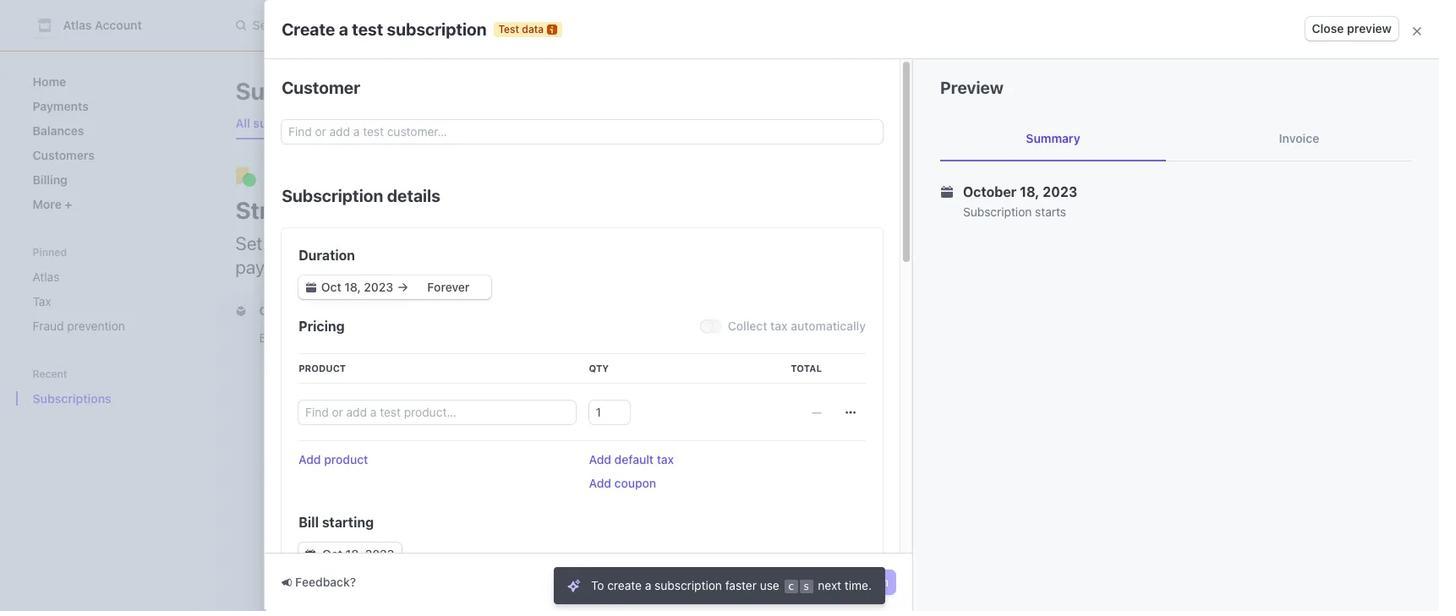 Task type: vqa. For each thing, say whether or not it's contained in the screenshot.
This
no



Task type: locate. For each thing, give the bounding box(es) containing it.
cycle.
[[308, 534, 340, 548]]

0 horizontal spatial on
[[413, 517, 426, 531]]

feedback? button
[[282, 574, 356, 591]]

2 vertical spatial subscriptions
[[33, 392, 111, 406]]

1 horizontal spatial test
[[499, 22, 519, 35]]

starts
[[1035, 205, 1067, 219]]

0 horizontal spatial pricing
[[335, 304, 376, 318]]

1 vertical spatial on
[[413, 517, 426, 531]]

on left tier
[[516, 388, 530, 403]]

a inside good-better-best provide a choice of escalating prices, based on tier of service.
[[317, 388, 323, 403]]

test
[[352, 19, 383, 38], [795, 575, 816, 589]]

2 horizontal spatial subscription
[[819, 575, 889, 589]]

oct 18, 2023 button
[[299, 543, 401, 567]]

on
[[516, 388, 530, 403], [413, 517, 426, 531]]

add for add coupon
[[589, 476, 611, 491]]

tax right collect
[[771, 319, 788, 333]]

fraud prevention link
[[26, 312, 188, 340]]

tab list
[[229, 108, 1343, 140], [940, 117, 1412, 162]]

products
[[643, 517, 692, 531]]

faster
[[725, 578, 757, 593]]

collect
[[728, 319, 768, 333]]

duration
[[299, 248, 355, 263]]

test left next
[[795, 575, 816, 589]]

a right create
[[645, 578, 652, 593]]

billing inside usage based charge customers based on how much they use in a billing cycle.
[[273, 534, 305, 548]]

details
[[387, 186, 441, 206]]

Find or add a test product… text field
[[299, 401, 576, 425]]

view docs down the oct
[[273, 564, 330, 578]]

2 horizontal spatial pricing
[[619, 534, 657, 548]]

choice
[[327, 388, 363, 403]]

test for test data
[[499, 22, 519, 35]]

bill  starting
[[299, 515, 374, 530]]

1 vertical spatial atlas
[[33, 270, 60, 284]]

1 vertical spatial billing
[[1045, 205, 1079, 219]]

0 vertical spatial subscriptions
[[236, 77, 389, 105]]

based up price
[[651, 370, 690, 385]]

1 horizontal spatial test
[[795, 575, 816, 589]]

create inside "button"
[[754, 575, 791, 589]]

18,
[[1020, 184, 1040, 200], [346, 547, 362, 562]]

0 vertical spatial test
[[499, 22, 519, 35]]

to left help
[[809, 517, 820, 531]]

globally.
[[319, 256, 384, 278]]

billing starter
[[1045, 205, 1121, 219]]

0 vertical spatial pricing
[[335, 304, 376, 318]]

docs for best
[[303, 436, 330, 450]]

starter
[[1082, 205, 1121, 219]]

prices,
[[439, 388, 476, 403]]

add left product
[[299, 452, 321, 467]]

operations
[[486, 233, 572, 255]]

use left c
[[760, 578, 780, 593]]

2023 inside button
[[365, 547, 395, 562]]

create test subscription
[[754, 575, 889, 589]]

use
[[516, 517, 535, 531], [760, 578, 780, 593]]

of left 'people'
[[792, 388, 803, 403]]

create for create a test subscription
[[282, 19, 335, 38]]

test left clocks
[[354, 116, 379, 130]]

set
[[236, 233, 263, 255]]

billing left starter
[[1045, 205, 1079, 219]]

0 horizontal spatial tax
[[657, 452, 674, 467]]

18, up starts
[[1020, 184, 1040, 200]]

on inside usage based charge customers based on how much they use in a billing cycle.
[[413, 517, 426, 531]]

18, inside october 18, 2023 subscription starts
[[1020, 184, 1040, 200]]

0 horizontal spatial atlas
[[33, 270, 60, 284]]

atlas inside button
[[63, 18, 92, 32]]

guidance
[[755, 517, 806, 531]]

subscriptions up subscriptions
[[236, 77, 389, 105]]

0 horizontal spatial subscription
[[387, 19, 487, 38]]

1 horizontal spatial and
[[695, 517, 716, 531]]

2023
[[1043, 184, 1078, 200], [365, 547, 395, 562]]

2 vertical spatial pricing
[[619, 534, 657, 548]]

svg image
[[306, 282, 316, 293], [236, 306, 246, 316], [846, 408, 856, 418], [305, 550, 316, 560]]

docs
[[303, 436, 330, 450], [649, 436, 677, 450], [303, 564, 330, 578], [649, 564, 677, 578]]

a right in
[[551, 517, 558, 531]]

1 vertical spatial use
[[760, 578, 780, 593]]

svg image inside choose your pricing model dropdown button
[[236, 306, 246, 316]]

a right using
[[880, 388, 886, 403]]

capture
[[596, 233, 658, 255]]

2 horizontal spatial and
[[776, 233, 806, 255]]

of inside seat based determine price by the number of people using a subscription.
[[792, 388, 803, 403]]

your
[[360, 196, 410, 224], [395, 233, 431, 255], [306, 304, 332, 318], [886, 517, 910, 531]]

atlas
[[63, 18, 92, 32], [33, 270, 60, 284]]

2 horizontal spatial of
[[792, 388, 803, 403]]

0 vertical spatial create
[[282, 19, 335, 38]]

view right to
[[619, 564, 646, 578]]

add coupon
[[589, 476, 656, 491]]

docs up add product
[[303, 436, 330, 450]]

accept
[[810, 233, 865, 255]]

1 of from the left
[[366, 388, 377, 403]]

1 vertical spatial 2023
[[365, 547, 395, 562]]

1 horizontal spatial subscription
[[655, 578, 722, 593]]

svg image down using
[[846, 408, 856, 418]]

2023 for october
[[1043, 184, 1078, 200]]

1 horizontal spatial create
[[754, 575, 791, 589]]

view docs for good-
[[273, 436, 330, 450]]

1 horizontal spatial tax
[[771, 319, 788, 333]]

and inside see products and prices guidance to help shape your pricing model.
[[695, 517, 716, 531]]

your inside dropdown button
[[306, 304, 332, 318]]

0 horizontal spatial to
[[576, 233, 592, 255]]

view docs button down the service. on the left
[[263, 425, 351, 455]]

view down the service. on the left
[[273, 436, 300, 450]]

1 vertical spatial 18,
[[346, 547, 362, 562]]

svg image down cycle. at the left bottom of page
[[305, 550, 316, 560]]

atlas left account
[[63, 18, 92, 32]]

a down the better-
[[317, 388, 323, 403]]

billing up more
[[33, 173, 68, 187]]

0 vertical spatial use
[[516, 517, 535, 531]]

view docs button for best
[[263, 425, 351, 455]]

recurring right accept
[[870, 233, 942, 255]]

0 horizontal spatial of
[[366, 388, 377, 403]]

subscriptions down recent
[[33, 392, 111, 406]]

0 vertical spatial 2023
[[1043, 184, 1078, 200]]

docs down subscription. in the bottom of the page
[[649, 436, 677, 450]]

a up customer
[[339, 19, 348, 38]]

use left in
[[516, 517, 535, 531]]

subscriptions up streamline
[[266, 169, 357, 184]]

1 horizontal spatial on
[[516, 388, 530, 403]]

prices
[[719, 517, 752, 531]]

subscription inside "button"
[[819, 575, 889, 589]]

recurring inside the streamline your billing workflows set up and manage your billing operations to capture more revenue and accept recurring payments globally.
[[870, 233, 942, 255]]

billing for billing starter
[[1045, 205, 1079, 219]]

1 horizontal spatial to
[[809, 517, 820, 531]]

recurring right the common
[[469, 331, 518, 345]]

0 horizontal spatial test
[[352, 19, 383, 38]]

svg image inside oct 18, 2023 button
[[305, 550, 316, 560]]

18, inside button
[[346, 547, 362, 562]]

pricing down start date field
[[335, 304, 376, 318]]

1 horizontal spatial 18,
[[1020, 184, 1040, 200]]

pricing inside see products and prices guidance to help shape your pricing model.
[[619, 534, 657, 548]]

revenue
[[707, 233, 771, 255]]

tax link
[[26, 288, 188, 315]]

18, right the oct
[[346, 547, 362, 562]]

2023 up starts
[[1043, 184, 1078, 200]]

view up add default tax
[[619, 436, 646, 450]]

0 horizontal spatial create
[[282, 19, 335, 38]]

and left prices
[[695, 517, 716, 531]]

test left 'data' at the left of page
[[499, 22, 519, 35]]

add product button
[[299, 452, 368, 469]]

based
[[651, 370, 690, 385], [479, 388, 513, 403], [316, 498, 355, 513], [376, 517, 410, 531]]

1 horizontal spatial of
[[554, 388, 565, 403]]

0 horizontal spatial test
[[354, 116, 379, 130]]

test inside "link"
[[354, 116, 379, 130]]

subscription details
[[282, 186, 441, 206]]

1 horizontal spatial recurring
[[870, 233, 942, 255]]

product
[[299, 363, 346, 374]]

and left accept
[[776, 233, 806, 255]]

1 vertical spatial create
[[754, 575, 791, 589]]

subscription.
[[619, 405, 690, 419]]

create
[[282, 19, 335, 38], [754, 575, 791, 589]]

streamline
[[236, 196, 355, 224]]

end date field
[[409, 279, 488, 296]]

on left "how" in the left of the page
[[413, 517, 426, 531]]

view down charge
[[273, 564, 300, 578]]

of right tier
[[554, 388, 565, 403]]

subscriptions
[[236, 77, 389, 105], [266, 169, 357, 184], [33, 392, 111, 406]]

preview
[[940, 78, 1004, 97]]

test
[[499, 22, 519, 35], [354, 116, 379, 130]]

test up customer
[[352, 19, 383, 38]]

1 horizontal spatial pricing
[[522, 331, 559, 345]]

october
[[963, 184, 1017, 200]]

test for test clocks
[[354, 116, 379, 130]]

test clocks
[[354, 116, 418, 130]]

qty
[[589, 363, 609, 374]]

view docs button down model.
[[609, 553, 698, 584]]

billing for billing
[[33, 173, 68, 187]]

0 vertical spatial billing
[[33, 173, 68, 187]]

docs down the oct
[[303, 564, 330, 578]]

subscription
[[387, 19, 487, 38], [819, 575, 889, 589], [655, 578, 722, 593]]

your up "pricing"
[[306, 304, 332, 318]]

to
[[576, 233, 592, 255], [809, 517, 820, 531]]

create left s
[[754, 575, 791, 589]]

1 horizontal spatial atlas
[[63, 18, 92, 32]]

collect tax automatically
[[728, 319, 866, 333]]

2023 inside october 18, 2023 subscription starts
[[1043, 184, 1078, 200]]

automatically
[[791, 319, 866, 333]]

pinned element
[[26, 263, 188, 340]]

3 of from the left
[[792, 388, 803, 403]]

tax
[[33, 294, 51, 309]]

and right up
[[292, 233, 322, 255]]

Find or add a test customer… text field
[[282, 120, 883, 144]]

svg image up choose your pricing model dropdown button
[[306, 282, 316, 293]]

view docs
[[273, 436, 330, 450], [619, 436, 677, 450], [273, 564, 330, 578], [619, 564, 677, 578]]

0 vertical spatial atlas
[[63, 18, 92, 32]]

in
[[538, 517, 548, 531]]

view docs down the service. on the left
[[273, 436, 330, 450]]

view docs up default
[[619, 436, 677, 450]]

1 vertical spatial recurring
[[469, 331, 518, 345]]

1 vertical spatial billing
[[435, 233, 482, 255]]

c
[[788, 580, 795, 593]]

1 horizontal spatial 2023
[[1043, 184, 1078, 200]]

create up customer
[[282, 19, 335, 38]]

customers
[[315, 517, 373, 531]]

test inside "button"
[[795, 575, 816, 589]]

subscription up 'manage'
[[282, 186, 383, 206]]

1 vertical spatial tax
[[657, 452, 674, 467]]

view docs button
[[263, 425, 351, 455], [609, 425, 698, 455], [263, 553, 351, 584], [609, 553, 698, 584]]

your inside see products and prices guidance to help shape your pricing model.
[[886, 517, 910, 531]]

1 vertical spatial to
[[809, 517, 820, 531]]

payments
[[236, 256, 315, 278]]

atlas inside pinned element
[[33, 270, 60, 284]]

product
[[324, 452, 368, 467]]

18, for oct
[[346, 547, 362, 562]]

2023 down starting
[[365, 547, 395, 562]]

2 vertical spatial billing
[[273, 534, 305, 548]]

1 horizontal spatial billing
[[1045, 205, 1079, 219]]

based up 'bill  starting'
[[316, 498, 355, 513]]

atlas link
[[26, 263, 188, 291]]

0 vertical spatial to
[[576, 233, 592, 255]]

model.
[[660, 534, 697, 548]]

add left coupon
[[589, 476, 611, 491]]

preview
[[1347, 21, 1392, 36]]

0 horizontal spatial billing
[[33, 173, 68, 187]]

tab list containing summary
[[940, 117, 1412, 162]]

pricing down see
[[619, 534, 657, 548]]

to create a subscription faster use c
[[591, 578, 795, 593]]

account
[[95, 18, 142, 32]]

svg image left the choose
[[236, 306, 246, 316]]

0 vertical spatial recurring
[[870, 233, 942, 255]]

0 horizontal spatial 2023
[[365, 547, 395, 562]]

1 horizontal spatial subscription
[[963, 205, 1032, 219]]

billing inside core navigation links element
[[33, 173, 68, 187]]

workflows
[[487, 196, 601, 224]]

of
[[366, 388, 377, 403], [554, 388, 565, 403], [792, 388, 803, 403]]

view docs button down subscription. in the bottom of the page
[[609, 425, 698, 455]]

to left capture at top
[[576, 233, 592, 255]]

0 vertical spatial 18,
[[1020, 184, 1040, 200]]

your right shape
[[886, 517, 910, 531]]

view docs button down cycle. at the left bottom of page
[[263, 553, 351, 584]]

subscriptions
[[253, 116, 331, 130]]

0 vertical spatial on
[[516, 388, 530, 403]]

docs down model.
[[649, 564, 677, 578]]

add up add coupon
[[589, 452, 611, 467]]

1 vertical spatial test
[[795, 575, 816, 589]]

test data
[[696, 52, 744, 63]]

subscription down october
[[963, 205, 1032, 219]]

seat
[[619, 370, 648, 385]]

2023 for oct
[[365, 547, 395, 562]]

recent navigation links element
[[16, 367, 202, 413]]

atlas down pinned
[[33, 270, 60, 284]]

of down best
[[366, 388, 377, 403]]

based right 'prices,'
[[479, 388, 513, 403]]

None text field
[[589, 401, 630, 425]]

0 horizontal spatial 18,
[[346, 547, 362, 562]]

create for create test subscription
[[754, 575, 791, 589]]

0 horizontal spatial use
[[516, 517, 535, 531]]

pricing left models.
[[522, 331, 559, 345]]

start date field
[[318, 279, 397, 296]]

tax right default
[[657, 452, 674, 467]]

1 vertical spatial test
[[354, 116, 379, 130]]

docs for charge
[[303, 564, 330, 578]]

oct 18, 2023
[[322, 547, 395, 562]]



Task type: describe. For each thing, give the bounding box(es) containing it.
all subscriptions link
[[229, 112, 338, 135]]

core navigation links element
[[26, 68, 188, 218]]

subscription for create a test subscription
[[387, 19, 487, 38]]

balances
[[33, 123, 84, 138]]

add coupon button
[[589, 475, 656, 492]]

more
[[662, 233, 703, 255]]

number
[[747, 388, 789, 403]]

subscriptions inside recent navigation links element
[[33, 392, 111, 406]]

0 vertical spatial billing
[[415, 196, 482, 224]]

add for add product
[[299, 452, 321, 467]]

pinned navigation links element
[[26, 245, 188, 340]]

tab list containing all subscriptions
[[229, 108, 1343, 140]]

on inside good-better-best provide a choice of escalating prices, based on tier of service.
[[516, 388, 530, 403]]

about
[[383, 331, 415, 345]]

view docs button for charge
[[263, 553, 351, 584]]

bill
[[299, 515, 319, 530]]

tier
[[533, 388, 551, 403]]

manage
[[326, 233, 391, 255]]

choose your pricing model button
[[236, 303, 418, 320]]

0 vertical spatial test
[[352, 19, 383, 38]]

models.
[[562, 331, 605, 345]]

0 vertical spatial tax
[[771, 319, 788, 333]]

you
[[298, 331, 318, 345]]

search
[[252, 18, 291, 32]]

a inside seat based determine price by the number of people using a subscription.
[[880, 388, 886, 403]]

subscription for to create a subscription faster use c
[[655, 578, 722, 593]]

choose your pricing model
[[259, 304, 415, 318]]

seat based determine price by the number of people using a subscription.
[[619, 370, 886, 419]]

time.
[[845, 578, 872, 593]]

s
[[803, 580, 810, 593]]

fraud
[[33, 319, 64, 333]]

customers link
[[26, 141, 188, 169]]

—
[[812, 405, 822, 419]]

next
[[818, 578, 842, 593]]

your down details
[[395, 233, 431, 255]]

data
[[721, 52, 744, 63]]

create a test subscription
[[282, 19, 487, 38]]

pricing
[[299, 319, 345, 334]]

1 vertical spatial subscriptions
[[266, 169, 357, 184]]

0 horizontal spatial recurring
[[469, 331, 518, 345]]

create
[[607, 578, 642, 593]]

by
[[710, 388, 723, 403]]

provide
[[273, 388, 314, 403]]

coupon
[[615, 476, 656, 491]]

view for usage based
[[273, 564, 300, 578]]

0 horizontal spatial and
[[292, 233, 322, 255]]

Search search field
[[225, 10, 702, 41]]

clocks
[[382, 116, 418, 130]]

close preview
[[1312, 21, 1392, 36]]

usage based charge customers based on how much they use in a billing cycle.
[[273, 498, 558, 548]]

payments link
[[26, 92, 188, 120]]

view docs for usage
[[273, 564, 330, 578]]

up
[[267, 233, 287, 255]]

1 horizontal spatial use
[[760, 578, 780, 593]]

start,
[[321, 331, 350, 345]]

help
[[823, 517, 846, 531]]

docs for determine
[[649, 436, 677, 450]]

create test subscription button
[[747, 571, 896, 595]]

fraud prevention
[[33, 319, 125, 333]]

customer
[[282, 78, 360, 97]]

based inside seat based determine price by the number of people using a subscription.
[[651, 370, 690, 385]]

escalating
[[380, 388, 436, 403]]

starting
[[322, 515, 374, 530]]

2 of from the left
[[554, 388, 565, 403]]

using
[[847, 388, 876, 403]]

how
[[430, 517, 452, 531]]

add product
[[299, 452, 368, 467]]

choose
[[259, 304, 303, 318]]

more
[[33, 197, 65, 211]]

to inside see products and prices guidance to help shape your pricing model.
[[809, 517, 820, 531]]

add for add default tax
[[589, 452, 611, 467]]

subscription inside october 18, 2023 subscription starts
[[963, 205, 1032, 219]]

see
[[619, 517, 640, 531]]

before you start, learn about common recurring pricing models.
[[259, 331, 605, 345]]

your up 'manage'
[[360, 196, 410, 224]]

view for good-better-best
[[273, 436, 300, 450]]

usage
[[273, 498, 313, 513]]

to inside the streamline your billing workflows set up and manage your billing operations to capture more revenue and accept recurring payments globally.
[[576, 233, 592, 255]]

much
[[455, 517, 486, 531]]

view docs button for determine
[[609, 425, 698, 455]]

based right starting
[[376, 517, 410, 531]]

use inside usage based charge customers based on how much they use in a billing cycle.
[[516, 517, 535, 531]]

view docs down model.
[[619, 564, 677, 578]]

customers
[[33, 148, 95, 162]]

better-
[[313, 370, 357, 385]]

test clocks link
[[348, 112, 425, 135]]

to
[[591, 578, 604, 593]]

tax inside add default tax button
[[657, 452, 674, 467]]

all
[[236, 116, 250, 130]]

0 horizontal spatial subscription
[[282, 186, 383, 206]]

best
[[357, 370, 385, 385]]

invoice link
[[1187, 117, 1412, 161]]

a inside usage based charge customers based on how much they use in a billing cycle.
[[551, 517, 558, 531]]

view docs for seat
[[619, 436, 677, 450]]

service.
[[273, 405, 316, 419]]

model
[[379, 304, 415, 318]]

learn
[[353, 331, 380, 345]]

subscriptions link
[[26, 385, 164, 413]]

feedback?
[[295, 575, 356, 589]]

view for seat based
[[619, 436, 646, 450]]

common
[[418, 331, 465, 345]]

test data
[[499, 22, 544, 35]]

billing link
[[26, 166, 188, 194]]

summary link
[[940, 117, 1166, 161]]

determine
[[619, 388, 676, 403]]

add default tax
[[589, 452, 674, 467]]

shape
[[850, 517, 883, 531]]

atlas for atlas
[[33, 270, 60, 284]]

atlas for atlas account
[[63, 18, 92, 32]]

atlas account
[[63, 18, 142, 32]]

1 vertical spatial pricing
[[522, 331, 559, 345]]

based inside good-better-best provide a choice of escalating prices, based on tier of service.
[[479, 388, 513, 403]]

invoice
[[1279, 131, 1320, 145]]

good-
[[273, 370, 313, 385]]

october 18, 2023 subscription starts
[[963, 184, 1078, 219]]

pricing inside choose your pricing model dropdown button
[[335, 304, 376, 318]]

18, for october
[[1020, 184, 1040, 200]]



